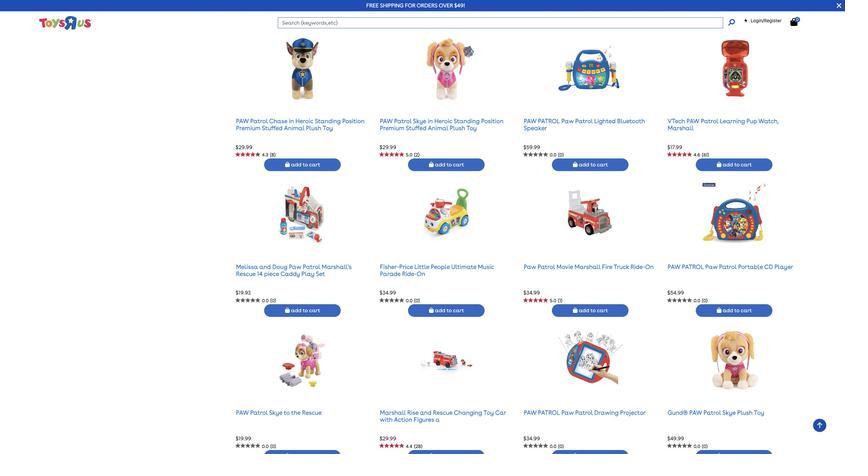 Task type: describe. For each thing, give the bounding box(es) containing it.
plush for chase
[[306, 125, 321, 132]]

rescue inside melissa and doug paw patrol marshall's rescue 14 piece caddy play set
[[236, 271, 256, 278]]

animal for chase
[[284, 125, 305, 132]]

4.4 (28)
[[406, 444, 422, 449]]

free
[[366, 2, 379, 9]]

0 horizontal spatial 4.6
[[550, 6, 557, 12]]

(22)
[[270, 6, 278, 12]]

portable
[[738, 263, 763, 270]]

with
[[380, 417, 393, 424]]

animal for skye
[[428, 125, 449, 132]]

4.5 (22)
[[262, 6, 278, 12]]

5.0 for movie
[[550, 298, 557, 303]]

figures
[[414, 417, 434, 424]]

0 horizontal spatial 4.6 (61)
[[550, 6, 565, 12]]

speaker
[[524, 125, 547, 132]]

paw patrol chase in heroic standing position premium stuffed animal plush toy image
[[275, 35, 330, 102]]

paw patrol skye in heroic standing position premium stuffed animal plush toy link
[[380, 118, 504, 132]]

paw patrol  paw patrol lighted bluetooth speaker
[[524, 118, 645, 132]]

1 vertical spatial (61)
[[702, 152, 709, 158]]

melissa and doug paw patrol marshall's rescue 14 piece caddy play set image
[[275, 181, 330, 248]]

paw patrol movie marshall fire truck ride-on image
[[563, 181, 618, 248]]

paw for paw patrol  paw patrol drawing projector
[[562, 409, 574, 416]]

4.3 (8)
[[262, 152, 276, 158]]

over
[[439, 2, 453, 9]]

2 horizontal spatial skye
[[723, 409, 736, 416]]

paw patrol skye to the rescue link
[[236, 409, 322, 416]]

cd
[[765, 263, 773, 270]]

plush for skye
[[450, 125, 465, 132]]

price
[[399, 263, 413, 270]]

4.3
[[262, 152, 268, 158]]

4.7 (46)
[[694, 6, 710, 12]]

people
[[431, 263, 450, 270]]

watch,
[[759, 118, 779, 125]]

paw inside melissa and doug paw patrol marshall's rescue 14 piece caddy play set
[[289, 263, 301, 270]]

on inside fisher-price little people ultimate music parade ride-on
[[417, 271, 425, 278]]

$17.99
[[668, 144, 683, 150]]

close button image
[[837, 2, 842, 9]]

paw patrol  paw patrol lighted bluetooth speaker link
[[524, 118, 645, 132]]

$59.99
[[524, 144, 540, 150]]

fisher-price little people ultimate music parade ride-on link
[[380, 263, 494, 278]]

vtech paw patrol learning pup watch, marshall link
[[668, 118, 779, 132]]

fisher-price little people ultimate music parade ride-on
[[380, 263, 494, 278]]

paw patrol skye to the rescue
[[236, 409, 322, 416]]

a
[[436, 417, 440, 424]]

shopping bag image inside 0 link
[[791, 18, 798, 26]]

gund® paw patrol skye plush toy image
[[707, 327, 762, 394]]

drawing
[[594, 409, 619, 416]]

patrol for paw patrol  paw patrol drawing projector
[[538, 409, 560, 416]]

action
[[394, 417, 412, 424]]

marshall inside "vtech paw patrol learning pup watch, marshall"
[[668, 125, 694, 132]]

orders
[[417, 2, 438, 9]]

shipping
[[380, 2, 404, 9]]

gund® paw patrol skye plush toy
[[668, 409, 765, 416]]

heroic for chase
[[296, 118, 314, 125]]

paw for paw patrol skye in heroic standing position premium stuffed animal plush toy
[[380, 118, 393, 125]]

caddy
[[281, 271, 300, 278]]

$34.99 for fisher-price little people ultimate music parade ride-on
[[380, 290, 396, 296]]

melissa
[[236, 263, 258, 270]]

little
[[415, 263, 429, 270]]

1 horizontal spatial rescue
[[302, 409, 322, 416]]

set
[[316, 271, 325, 278]]

play
[[302, 271, 315, 278]]

4.5
[[262, 6, 269, 12]]

the
[[291, 409, 301, 416]]

gund®
[[668, 409, 688, 416]]

learning
[[720, 118, 745, 125]]

vtech paw patrol learning pup watch, marshall image
[[707, 35, 762, 102]]

skye for in
[[413, 118, 426, 125]]

vtech paw patrol learning pup watch, marshall
[[668, 118, 779, 132]]

marshall rise and rescue changing toy car with action figures a link
[[380, 409, 506, 424]]

projector
[[620, 409, 646, 416]]

paw patrol chase in heroic standing position premium stuffed animal plush toy link
[[236, 118, 365, 132]]

14
[[257, 271, 263, 278]]

music
[[478, 263, 494, 270]]

paw for paw patrol skye to the rescue
[[236, 409, 249, 416]]

shopping bag image for paw patrol skye in heroic standing position premium stuffed animal plush toy
[[429, 162, 434, 167]]

marshall rise and rescue changing toy car with action figures a
[[380, 409, 506, 424]]

(1)
[[558, 298, 563, 303]]

paw patrol skye in heroic standing position premium stuffed animal plush toy
[[380, 118, 504, 132]]

(8)
[[270, 152, 276, 158]]

truck
[[614, 263, 629, 270]]

position for paw patrol chase in heroic standing position premium stuffed animal plush toy
[[342, 118, 365, 125]]

$19.99
[[236, 436, 251, 442]]

$49.99
[[668, 436, 684, 442]]

1 horizontal spatial marshall
[[575, 263, 601, 270]]

2 horizontal spatial plush
[[738, 409, 753, 416]]

paw for paw patrol  paw patrol lighted bluetooth speaker
[[524, 118, 537, 125]]

melissa and doug paw patrol marshall's rescue 14 piece caddy play set
[[236, 263, 352, 278]]

0
[[797, 17, 799, 22]]

toy inside marshall rise and rescue changing toy car with action figures a
[[484, 409, 494, 416]]

paw patrol  paw patrol drawing projector link
[[524, 409, 646, 416]]

Enter Keyword or Item No. search field
[[278, 17, 723, 28]]

free shipping for orders over $49! link
[[366, 2, 465, 9]]

car
[[495, 409, 506, 416]]

ultimate
[[452, 263, 477, 270]]

fire
[[602, 263, 613, 270]]



Task type: vqa. For each thing, say whether or not it's contained in the screenshot.
the match to the bottom
no



Task type: locate. For each thing, give the bounding box(es) containing it.
1 vertical spatial marshall
[[575, 263, 601, 270]]

skye inside paw patrol skye in heroic standing position premium stuffed animal plush toy
[[413, 118, 426, 125]]

stuffed for skye
[[406, 125, 427, 132]]

heroic inside paw patrol chase in heroic standing position premium stuffed animal plush toy
[[296, 118, 314, 125]]

5.0 (1)
[[550, 298, 563, 303]]

standing inside paw patrol chase in heroic standing position premium stuffed animal plush toy
[[315, 118, 341, 125]]

paw for paw patrol  paw patrol portable cd player
[[668, 263, 681, 270]]

heroic for skye
[[435, 118, 453, 125]]

1 vertical spatial ride-
[[402, 271, 417, 278]]

in inside paw patrol skye in heroic standing position premium stuffed animal plush toy
[[428, 118, 433, 125]]

2 standing from the left
[[454, 118, 480, 125]]

2 vertical spatial patrol
[[538, 409, 560, 416]]

on right truck
[[646, 263, 654, 270]]

marshall down vtech
[[668, 125, 694, 132]]

paw patrol  paw patrol drawing projector
[[524, 409, 646, 416]]

marshall left fire on the bottom right
[[575, 263, 601, 270]]

(46)
[[702, 6, 710, 12]]

1 in from the left
[[289, 118, 294, 125]]

1 position from the left
[[342, 118, 365, 125]]

1 horizontal spatial plush
[[450, 125, 465, 132]]

marshall
[[668, 125, 694, 132], [575, 263, 601, 270], [380, 409, 406, 416]]

2 animal from the left
[[428, 125, 449, 132]]

position
[[342, 118, 365, 125], [481, 118, 504, 125]]

melissa and doug paw patrol marshall's rescue 14 piece caddy play set link
[[236, 263, 352, 278]]

4.4
[[406, 444, 413, 449]]

0 horizontal spatial premium
[[236, 125, 261, 132]]

paw patrol chase in heroic standing position premium stuffed animal plush toy
[[236, 118, 365, 132]]

$49!
[[454, 2, 465, 9]]

animal inside paw patrol chase in heroic standing position premium stuffed animal plush toy
[[284, 125, 305, 132]]

paw patrol movie marshall fire truck ride-on
[[524, 263, 654, 270]]

5.0 left the (2)
[[406, 152, 413, 158]]

and inside marshall rise and rescue changing toy car with action figures a
[[420, 409, 432, 416]]

0 horizontal spatial in
[[289, 118, 294, 125]]

toys r us image
[[39, 15, 92, 31]]

chase
[[269, 118, 287, 125]]

paw for paw patrol  paw patrol drawing projector
[[524, 409, 537, 416]]

4.7
[[694, 6, 700, 12]]

0 horizontal spatial rescue
[[236, 271, 256, 278]]

None search field
[[278, 17, 735, 28]]

1 vertical spatial and
[[420, 409, 432, 416]]

to
[[303, 16, 308, 22], [447, 16, 452, 22], [591, 16, 596, 22], [735, 16, 740, 22], [303, 162, 308, 168], [447, 162, 452, 168], [591, 162, 596, 168], [735, 162, 740, 168], [303, 308, 308, 314], [447, 308, 452, 314], [591, 308, 596, 314], [735, 308, 740, 314], [284, 409, 290, 416]]

1 horizontal spatial premium
[[380, 125, 405, 132]]

0 horizontal spatial position
[[342, 118, 365, 125]]

shopping bag image for fisher-price little people ultimate music parade ride-on
[[429, 308, 434, 313]]

(28)
[[414, 444, 422, 449]]

1 horizontal spatial 4.6
[[694, 152, 701, 158]]

1 horizontal spatial ride-
[[631, 263, 646, 270]]

4.6
[[550, 6, 557, 12], [694, 152, 701, 158]]

0 horizontal spatial plush
[[306, 125, 321, 132]]

paw patrol  paw patrol drawing projector image
[[557, 327, 624, 391]]

fisher-
[[380, 263, 399, 270]]

patrol inside paw patrol chase in heroic standing position premium stuffed animal plush toy
[[250, 118, 268, 125]]

toy inside paw patrol chase in heroic standing position premium stuffed animal plush toy
[[323, 125, 333, 132]]

cart
[[309, 16, 320, 22], [453, 16, 464, 22], [597, 16, 608, 22], [741, 16, 752, 22], [309, 162, 320, 168], [453, 162, 464, 168], [597, 162, 608, 168], [741, 162, 752, 168], [309, 308, 320, 314], [453, 308, 464, 314], [597, 308, 608, 314], [741, 308, 752, 314]]

paw inside paw patrol skye in heroic standing position premium stuffed animal plush toy
[[380, 118, 393, 125]]

1 animal from the left
[[284, 125, 305, 132]]

1 horizontal spatial 4.6 (61)
[[694, 152, 709, 158]]

rescue up a
[[433, 409, 453, 416]]

patrol
[[538, 118, 560, 125], [682, 263, 704, 270], [538, 409, 560, 416]]

skye
[[413, 118, 426, 125], [269, 409, 282, 416], [723, 409, 736, 416]]

on
[[646, 263, 654, 270], [417, 271, 425, 278]]

rescue inside marshall rise and rescue changing toy car with action figures a
[[433, 409, 453, 416]]

2 horizontal spatial marshall
[[668, 125, 694, 132]]

5.0 (2)
[[406, 152, 420, 158]]

position inside paw patrol chase in heroic standing position premium stuffed animal plush toy
[[342, 118, 365, 125]]

login/register button
[[744, 17, 782, 24]]

in for skye
[[428, 118, 433, 125]]

paw patrol  paw patrol portable cd player image
[[701, 181, 768, 248]]

stuffed for chase
[[262, 125, 283, 132]]

1 stuffed from the left
[[262, 125, 283, 132]]

0 vertical spatial patrol
[[538, 118, 560, 125]]

(2)
[[414, 152, 420, 158]]

1 horizontal spatial and
[[420, 409, 432, 416]]

1 horizontal spatial position
[[481, 118, 504, 125]]

paw patrol  paw patrol portable cd player link
[[668, 263, 794, 270]]

toy inside paw patrol skye in heroic standing position premium stuffed animal plush toy
[[467, 125, 477, 132]]

and up 14
[[260, 263, 271, 270]]

doug
[[273, 263, 288, 270]]

1 horizontal spatial heroic
[[435, 118, 453, 125]]

paw inside paw patrol chase in heroic standing position premium stuffed animal plush toy
[[236, 118, 249, 125]]

plush inside paw patrol chase in heroic standing position premium stuffed animal plush toy
[[306, 125, 321, 132]]

ride- inside fisher-price little people ultimate music parade ride-on
[[402, 271, 417, 278]]

free shipping for orders over $49!
[[366, 2, 465, 9]]

patrol inside paw patrol skye in heroic standing position premium stuffed animal plush toy
[[394, 118, 412, 125]]

0 horizontal spatial stuffed
[[262, 125, 283, 132]]

0 horizontal spatial marshall
[[380, 409, 406, 416]]

5.0 left (1)
[[550, 298, 557, 303]]

parade
[[380, 271, 401, 278]]

heroic inside paw patrol skye in heroic standing position premium stuffed animal plush toy
[[435, 118, 453, 125]]

1 vertical spatial 4.6 (61)
[[694, 152, 709, 158]]

standing
[[315, 118, 341, 125], [454, 118, 480, 125]]

pup
[[747, 118, 757, 125]]

0 vertical spatial ride-
[[631, 263, 646, 270]]

0 horizontal spatial standing
[[315, 118, 341, 125]]

paw inside paw patrol  paw patrol lighted bluetooth speaker
[[562, 118, 574, 125]]

position inside paw patrol skye in heroic standing position premium stuffed animal plush toy
[[481, 118, 504, 125]]

on down little
[[417, 271, 425, 278]]

5.0
[[406, 152, 413, 158], [550, 298, 557, 303]]

bluetooth
[[617, 118, 645, 125]]

ride- right truck
[[631, 263, 646, 270]]

stuffed inside paw patrol chase in heroic standing position premium stuffed animal plush toy
[[262, 125, 283, 132]]

stuffed down chase
[[262, 125, 283, 132]]

0 horizontal spatial skye
[[269, 409, 282, 416]]

1 vertical spatial 5.0
[[550, 298, 557, 303]]

marshall up "with" on the bottom of page
[[380, 409, 406, 416]]

and up the figures
[[420, 409, 432, 416]]

add to cart button
[[264, 13, 341, 25], [408, 13, 485, 25], [552, 13, 629, 25], [696, 13, 773, 25], [264, 159, 341, 171], [408, 159, 485, 171], [552, 159, 629, 171], [696, 159, 773, 171], [264, 305, 341, 317], [408, 305, 485, 317], [552, 305, 629, 317], [696, 305, 773, 317]]

paw patrol skye to the rescue image
[[275, 327, 330, 394]]

plush
[[306, 125, 321, 132], [450, 125, 465, 132], [738, 409, 753, 416]]

1 standing from the left
[[315, 118, 341, 125]]

paw for paw patrol  paw patrol portable cd player
[[706, 263, 718, 270]]

2 horizontal spatial rescue
[[433, 409, 453, 416]]

paw inside paw patrol  paw patrol lighted bluetooth speaker
[[524, 118, 537, 125]]

animal inside paw patrol skye in heroic standing position premium stuffed animal plush toy
[[428, 125, 449, 132]]

paw for paw patrol chase in heroic standing position premium stuffed animal plush toy
[[236, 118, 249, 125]]

2 premium from the left
[[380, 125, 405, 132]]

stuffed up the (2)
[[406, 125, 427, 132]]

0 horizontal spatial (61)
[[558, 6, 565, 12]]

1 horizontal spatial animal
[[428, 125, 449, 132]]

shopping bag image for paw patrol movie marshall fire truck ride-on
[[573, 308, 578, 313]]

login/register
[[751, 18, 782, 23]]

premium inside paw patrol chase in heroic standing position premium stuffed animal plush toy
[[236, 125, 261, 132]]

0 vertical spatial marshall
[[668, 125, 694, 132]]

$29.99 for paw patrol chase in heroic standing position premium stuffed animal plush toy
[[236, 144, 252, 150]]

standing for paw patrol skye in heroic standing position premium stuffed animal plush toy
[[454, 118, 480, 125]]

1 horizontal spatial in
[[428, 118, 433, 125]]

piece
[[264, 271, 279, 278]]

in for chase
[[289, 118, 294, 125]]

paw inside "vtech paw patrol learning pup watch, marshall"
[[687, 118, 700, 125]]

shopping bag image for paw patrol  paw patrol portable cd player
[[717, 308, 722, 313]]

0 horizontal spatial ride-
[[402, 271, 417, 278]]

fisher-price little people ultimate music parade ride-on image
[[419, 181, 474, 248]]

0 vertical spatial 5.0
[[406, 152, 413, 158]]

skye for to
[[269, 409, 282, 416]]

for
[[405, 2, 416, 9]]

patrol for paw patrol  paw patrol portable cd player
[[682, 263, 704, 270]]

and inside melissa and doug paw patrol marshall's rescue 14 piece caddy play set
[[260, 263, 271, 270]]

patrol inside paw patrol  paw patrol lighted bluetooth speaker
[[538, 118, 560, 125]]

standing for paw patrol chase in heroic standing position premium stuffed animal plush toy
[[315, 118, 341, 125]]

heroic
[[296, 118, 314, 125], [435, 118, 453, 125]]

$54.99
[[668, 290, 684, 296]]

gund® paw patrol skye plush toy link
[[668, 409, 765, 416]]

0 horizontal spatial and
[[260, 263, 271, 270]]

0 vertical spatial (61)
[[558, 6, 565, 12]]

paw patrol movie marshall fire truck ride-on link
[[524, 263, 654, 270]]

1 horizontal spatial standing
[[454, 118, 480, 125]]

lighted
[[594, 118, 616, 125]]

position for paw patrol skye in heroic standing position premium stuffed animal plush toy
[[481, 118, 504, 125]]

2 vertical spatial marshall
[[380, 409, 406, 416]]

paw patrol skye in heroic standing position premium stuffed animal plush toy image
[[419, 35, 474, 102]]

1 horizontal spatial (61)
[[702, 152, 709, 158]]

movie
[[557, 263, 573, 270]]

patrol
[[250, 118, 268, 125], [394, 118, 412, 125], [576, 118, 593, 125], [701, 118, 719, 125], [303, 263, 320, 270], [538, 263, 555, 270], [719, 263, 737, 270], [250, 409, 268, 416], [576, 409, 593, 416], [704, 409, 721, 416]]

0 horizontal spatial on
[[417, 271, 425, 278]]

0 horizontal spatial 5.0
[[406, 152, 413, 158]]

add
[[291, 16, 301, 22], [435, 16, 445, 22], [579, 16, 589, 22], [723, 16, 733, 22], [291, 162, 301, 168], [435, 162, 445, 168], [579, 162, 589, 168], [723, 162, 733, 168], [291, 308, 301, 314], [435, 308, 445, 314], [579, 308, 589, 314], [723, 308, 733, 314]]

patrol inside paw patrol  paw patrol lighted bluetooth speaker
[[576, 118, 593, 125]]

rescue right the the
[[302, 409, 322, 416]]

$34.99 for paw patrol movie marshall fire truck ride-on
[[524, 290, 540, 296]]

plush inside paw patrol skye in heroic standing position premium stuffed animal plush toy
[[450, 125, 465, 132]]

0 vertical spatial on
[[646, 263, 654, 270]]

paw patrol  paw patrol portable cd player
[[668, 263, 794, 270]]

0 link
[[791, 17, 805, 26]]

shopping bag image for paw patrol chase in heroic standing position premium stuffed animal plush toy
[[285, 162, 290, 167]]

marshall's
[[322, 263, 352, 270]]

premium inside paw patrol skye in heroic standing position premium stuffed animal plush toy
[[380, 125, 405, 132]]

$34.99
[[380, 290, 396, 296], [524, 290, 540, 296], [524, 436, 540, 442]]

marshall rise and rescue changing toy car with action figures a image
[[419, 327, 474, 394]]

5.0 for skye
[[406, 152, 413, 158]]

player
[[775, 263, 794, 270]]

2 stuffed from the left
[[406, 125, 427, 132]]

ride- down price
[[402, 271, 417, 278]]

stuffed
[[262, 125, 283, 132], [406, 125, 427, 132]]

0 horizontal spatial animal
[[284, 125, 305, 132]]

$29.99 for paw patrol skye in heroic standing position premium stuffed animal plush toy
[[380, 144, 396, 150]]

marshall inside marshall rise and rescue changing toy car with action figures a
[[380, 409, 406, 416]]

premium
[[236, 125, 261, 132], [380, 125, 405, 132]]

1 vertical spatial 4.6
[[694, 152, 701, 158]]

standing inside paw patrol skye in heroic standing position premium stuffed animal plush toy
[[454, 118, 480, 125]]

patrol inside "vtech paw patrol learning pup watch, marshall"
[[701, 118, 719, 125]]

1 vertical spatial on
[[417, 271, 425, 278]]

paw patrol  paw patrol lighted bluetooth speaker image
[[557, 35, 624, 102]]

0.0
[[406, 6, 413, 12], [550, 152, 557, 158], [262, 298, 269, 303], [406, 298, 413, 303], [694, 298, 701, 303], [262, 444, 269, 449], [550, 444, 557, 449], [694, 444, 701, 449]]

stuffed inside paw patrol skye in heroic standing position premium stuffed animal plush toy
[[406, 125, 427, 132]]

0 vertical spatial and
[[260, 263, 271, 270]]

rescue
[[236, 271, 256, 278], [302, 409, 322, 416], [433, 409, 453, 416]]

premium for paw patrol chase in heroic standing position premium stuffed animal plush toy
[[236, 125, 261, 132]]

1 vertical spatial patrol
[[682, 263, 704, 270]]

ride-
[[631, 263, 646, 270], [402, 271, 417, 278]]

shopping bag image
[[429, 16, 434, 21], [285, 162, 290, 167], [429, 162, 434, 167], [429, 308, 434, 313], [573, 308, 578, 313], [717, 308, 722, 313]]

toy
[[323, 125, 333, 132], [467, 125, 477, 132], [484, 409, 494, 416], [754, 409, 765, 416]]

$19.93
[[236, 290, 251, 296]]

1 horizontal spatial 5.0
[[550, 298, 557, 303]]

2 in from the left
[[428, 118, 433, 125]]

1 premium from the left
[[236, 125, 261, 132]]

0 horizontal spatial heroic
[[296, 118, 314, 125]]

(0)
[[414, 6, 420, 12], [558, 152, 564, 158], [270, 298, 276, 303], [414, 298, 420, 303], [702, 298, 708, 303], [270, 444, 276, 449], [558, 444, 564, 449], [702, 444, 708, 449]]

1 horizontal spatial on
[[646, 263, 654, 270]]

in inside paw patrol chase in heroic standing position premium stuffed animal plush toy
[[289, 118, 294, 125]]

(61)
[[558, 6, 565, 12], [702, 152, 709, 158]]

0 vertical spatial 4.6 (61)
[[550, 6, 565, 12]]

1 horizontal spatial skye
[[413, 118, 426, 125]]

1 heroic from the left
[[296, 118, 314, 125]]

paw
[[236, 118, 249, 125], [380, 118, 393, 125], [524, 118, 537, 125], [687, 118, 700, 125], [668, 263, 681, 270], [236, 409, 249, 416], [524, 409, 537, 416], [690, 409, 702, 416]]

paw for paw patrol  paw patrol lighted bluetooth speaker
[[562, 118, 574, 125]]

vtech
[[668, 118, 685, 125]]

patrol for paw patrol  paw patrol lighted bluetooth speaker
[[538, 118, 560, 125]]

2 heroic from the left
[[435, 118, 453, 125]]

0 vertical spatial 4.6
[[550, 6, 557, 12]]

changing
[[454, 409, 482, 416]]

rise
[[407, 409, 419, 416]]

patrol inside melissa and doug paw patrol marshall's rescue 14 piece caddy play set
[[303, 263, 320, 270]]

premium for paw patrol skye in heroic standing position premium stuffed animal plush toy
[[380, 125, 405, 132]]

shopping bag image
[[285, 16, 290, 21], [573, 16, 578, 21], [717, 16, 722, 21], [791, 18, 798, 26], [573, 162, 578, 167], [717, 162, 722, 167], [285, 308, 290, 313]]

2 position from the left
[[481, 118, 504, 125]]

1 horizontal spatial stuffed
[[406, 125, 427, 132]]

rescue down "melissa"
[[236, 271, 256, 278]]



